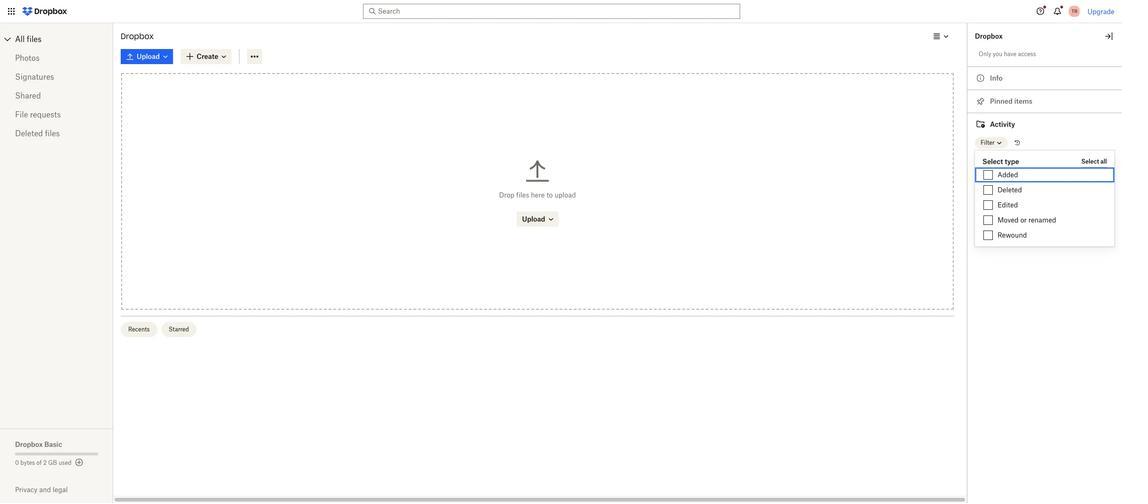 Task type: locate. For each thing, give the bounding box(es) containing it.
signatures link
[[15, 67, 98, 86]]

filter
[[981, 139, 995, 146]]

folder
[[1018, 157, 1033, 164]]

1 vertical spatial files
[[45, 129, 60, 138]]

tb button
[[1067, 4, 1082, 19]]

moved or renamed
[[998, 216, 1056, 224]]

0
[[15, 459, 19, 466]]

here.
[[1070, 157, 1083, 164]]

deleted down added
[[998, 186, 1022, 194]]

you
[[993, 50, 1003, 58]]

0 vertical spatial deleted
[[15, 129, 43, 138]]

1 select from the left
[[983, 158, 1003, 166]]

select left all
[[1082, 158, 1099, 165]]

renamed
[[1029, 216, 1056, 224]]

filter button
[[975, 137, 1008, 149]]

0 horizontal spatial deleted
[[15, 129, 43, 138]]

basic
[[44, 440, 62, 448]]

files for drop
[[516, 191, 529, 199]]

privacy
[[15, 486, 37, 494]]

files left here
[[516, 191, 529, 199]]

added
[[998, 171, 1018, 179]]

upgrade link
[[1088, 7, 1115, 15]]

rewound checkbox item
[[975, 228, 1115, 243]]

recents
[[128, 326, 150, 333]]

moved
[[998, 216, 1019, 224]]

up
[[1061, 157, 1068, 164]]

dropbox
[[121, 32, 154, 41], [975, 32, 1003, 40], [15, 440, 43, 448]]

requests
[[30, 110, 61, 119]]

1 vertical spatial to
[[547, 191, 553, 199]]

0 horizontal spatial to
[[547, 191, 553, 199]]

deleted down file
[[15, 129, 43, 138]]

0 horizontal spatial select
[[983, 158, 1003, 166]]

1 horizontal spatial dropbox
[[121, 32, 154, 41]]

1 horizontal spatial files
[[45, 129, 60, 138]]

starred
[[169, 326, 189, 333]]

drop files here to upload
[[499, 191, 576, 199]]

show
[[1046, 157, 1060, 164]]

files down file requests link
[[45, 129, 60, 138]]

photos
[[15, 53, 40, 63]]

1 horizontal spatial to
[[999, 157, 1005, 164]]

1 vertical spatial deleted
[[998, 186, 1022, 194]]

0 bytes of 2 gb used
[[15, 459, 72, 466]]

to right here
[[547, 191, 553, 199]]

0 vertical spatial files
[[27, 34, 42, 44]]

2 select from the left
[[1082, 158, 1099, 165]]

file
[[15, 110, 28, 119]]

rewound
[[998, 231, 1027, 239]]

rewind this folder image
[[1014, 139, 1021, 147]]

deleted for deleted files
[[15, 129, 43, 138]]

will
[[1035, 157, 1044, 164]]

files right all
[[27, 34, 42, 44]]

0 horizontal spatial files
[[27, 34, 42, 44]]

files for deleted
[[45, 129, 60, 138]]

edited checkbox item
[[975, 198, 1115, 213]]

deleted files
[[15, 129, 60, 138]]

to
[[999, 157, 1005, 164], [547, 191, 553, 199]]

upgrade
[[1088, 7, 1115, 15]]

select left this
[[983, 158, 1003, 166]]

2
[[43, 459, 47, 466]]

1 horizontal spatial deleted
[[998, 186, 1022, 194]]

deleted
[[15, 129, 43, 138], [998, 186, 1022, 194]]

shared link
[[15, 86, 98, 105]]

signatures
[[15, 72, 54, 82]]

all files link
[[15, 32, 113, 47]]

only
[[979, 50, 992, 58]]

2 horizontal spatial dropbox
[[975, 32, 1003, 40]]

deleted inside "checkbox item"
[[998, 186, 1022, 194]]

2 horizontal spatial files
[[516, 191, 529, 199]]

select for select all
[[1082, 158, 1099, 165]]

to left this
[[999, 157, 1005, 164]]

only you have access
[[979, 50, 1036, 58]]

edited
[[998, 201, 1018, 209]]

2 vertical spatial files
[[516, 191, 529, 199]]

privacy and legal
[[15, 486, 68, 494]]

files
[[27, 34, 42, 44], [45, 129, 60, 138], [516, 191, 529, 199]]

0 vertical spatial to
[[999, 157, 1005, 164]]

1 horizontal spatial select
[[1082, 158, 1099, 165]]

all
[[1101, 158, 1107, 165]]

select
[[983, 158, 1003, 166], [1082, 158, 1099, 165]]

all
[[15, 34, 25, 44]]

file requests
[[15, 110, 61, 119]]

bytes
[[20, 459, 35, 466]]

select inside 'button'
[[1082, 158, 1099, 165]]



Task type: describe. For each thing, give the bounding box(es) containing it.
access
[[1018, 50, 1036, 58]]

legal
[[53, 486, 68, 494]]

dropbox basic
[[15, 440, 62, 448]]

have
[[1004, 50, 1017, 58]]

used
[[59, 459, 72, 466]]

starred button
[[161, 322, 197, 337]]

photos link
[[15, 49, 98, 67]]

select all
[[1082, 158, 1107, 165]]

here
[[531, 191, 545, 199]]

select type
[[983, 158, 1019, 166]]

recents button
[[121, 322, 157, 337]]

get more space image
[[73, 457, 85, 468]]

type
[[1005, 158, 1019, 166]]

updates
[[975, 157, 998, 164]]

all files
[[15, 34, 42, 44]]

activity
[[990, 120, 1015, 128]]

deleted files link
[[15, 124, 98, 143]]

shared
[[15, 91, 41, 100]]

global header element
[[0, 0, 1122, 23]]

Search in folder "Dropbox" text field
[[378, 6, 723, 17]]

file requests link
[[15, 105, 98, 124]]

moved or renamed checkbox item
[[975, 213, 1115, 228]]

drop
[[499, 191, 515, 199]]

privacy and legal link
[[15, 486, 113, 494]]

dropbox logo - go to the homepage image
[[19, 4, 70, 19]]

deleted for deleted
[[998, 186, 1022, 194]]

files for all
[[27, 34, 42, 44]]

select for select type
[[983, 158, 1003, 166]]

or
[[1021, 216, 1027, 224]]

select all button
[[1082, 156, 1107, 167]]

activity button
[[968, 113, 1122, 136]]

updates to this folder will show up here.
[[975, 157, 1083, 164]]

this
[[1006, 157, 1016, 164]]

upload
[[555, 191, 576, 199]]

deleted checkbox item
[[975, 182, 1115, 198]]

gb
[[48, 459, 57, 466]]

tb
[[1072, 8, 1077, 14]]

and
[[39, 486, 51, 494]]

0 horizontal spatial dropbox
[[15, 440, 43, 448]]

close details pane image
[[1103, 31, 1115, 42]]

added checkbox item
[[975, 167, 1115, 182]]

of
[[36, 459, 42, 466]]



Task type: vqa. For each thing, say whether or not it's contained in the screenshot.
the rightmost Dropbox
yes



